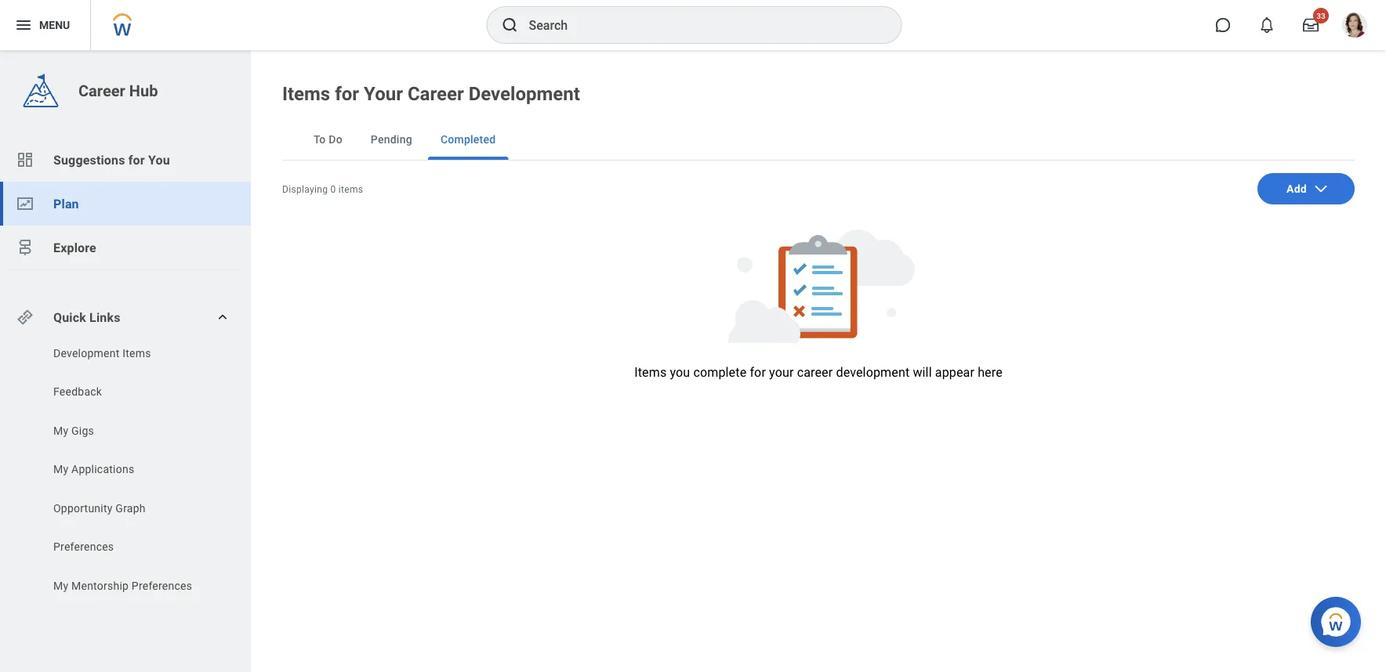 Task type: describe. For each thing, give the bounding box(es) containing it.
your
[[769, 365, 794, 380]]

development
[[836, 365, 910, 380]]

feedback
[[53, 386, 102, 399]]

items for items for your career development
[[282, 83, 330, 105]]

quick links element
[[16, 302, 238, 333]]

0 horizontal spatial career
[[78, 82, 125, 100]]

mentorship
[[71, 580, 129, 593]]

to
[[314, 133, 326, 146]]

my for my gigs
[[53, 425, 68, 438]]

preferences link
[[52, 540, 213, 556]]

to do
[[314, 133, 343, 146]]

hub
[[129, 82, 158, 100]]

timeline milestone image
[[16, 238, 35, 257]]

completed
[[441, 133, 496, 146]]

complete
[[694, 365, 747, 380]]

1 horizontal spatial development
[[469, 83, 580, 105]]

for for you
[[128, 153, 145, 167]]

0 horizontal spatial preferences
[[53, 541, 114, 554]]

pending button
[[358, 119, 425, 160]]

development items
[[53, 347, 151, 360]]

link image
[[16, 308, 35, 327]]

you
[[148, 153, 170, 167]]

you
[[670, 365, 690, 380]]

plan link
[[0, 182, 251, 226]]

development inside development items link
[[53, 347, 120, 360]]

my applications link
[[52, 462, 213, 478]]

explore link
[[0, 226, 251, 270]]

feedback link
[[52, 385, 213, 400]]

1 horizontal spatial preferences
[[132, 580, 192, 593]]

gigs
[[71, 425, 94, 438]]

1 vertical spatial items
[[122, 347, 151, 360]]

dashboard image
[[16, 151, 35, 169]]

search image
[[501, 16, 519, 35]]

chevron up small image
[[215, 310, 231, 325]]

career
[[797, 365, 833, 380]]

list containing development items
[[0, 346, 251, 599]]

inbox large image
[[1303, 17, 1319, 33]]

items
[[339, 184, 363, 195]]

my for my mentorship preferences
[[53, 580, 68, 593]]



Task type: vqa. For each thing, say whether or not it's contained in the screenshot.
Applications
yes



Task type: locate. For each thing, give the bounding box(es) containing it.
1 my from the top
[[53, 425, 68, 438]]

for
[[335, 83, 359, 105], [128, 153, 145, 167], [750, 365, 766, 380]]

my inside my gigs link
[[53, 425, 68, 438]]

0 horizontal spatial for
[[128, 153, 145, 167]]

notifications large image
[[1259, 17, 1275, 33]]

pending
[[371, 133, 412, 146]]

suggestions for you
[[53, 153, 170, 167]]

your
[[364, 83, 403, 105]]

tab list
[[282, 119, 1355, 161]]

0 horizontal spatial items
[[122, 347, 151, 360]]

for inside "link"
[[128, 153, 145, 167]]

33
[[1317, 11, 1326, 20]]

my for my applications
[[53, 463, 68, 476]]

2 horizontal spatial items
[[635, 365, 667, 380]]

completed button
[[428, 119, 508, 160]]

my mentorship preferences
[[53, 580, 192, 593]]

1 vertical spatial list
[[0, 346, 251, 599]]

1 vertical spatial development
[[53, 347, 120, 360]]

1 horizontal spatial career
[[408, 83, 464, 105]]

graph
[[116, 502, 146, 515]]

0 vertical spatial my
[[53, 425, 68, 438]]

items left you
[[635, 365, 667, 380]]

items
[[282, 83, 330, 105], [122, 347, 151, 360], [635, 365, 667, 380]]

profile logan mcneil image
[[1342, 13, 1368, 41]]

1 vertical spatial my
[[53, 463, 68, 476]]

1 list from the top
[[0, 138, 251, 270]]

2 my from the top
[[53, 463, 68, 476]]

development
[[469, 83, 580, 105], [53, 347, 120, 360]]

2 horizontal spatial for
[[750, 365, 766, 380]]

menu
[[39, 19, 70, 31]]

career left hub
[[78, 82, 125, 100]]

preferences down opportunity
[[53, 541, 114, 554]]

for left "your"
[[750, 365, 766, 380]]

0
[[331, 184, 336, 195]]

chevron down image
[[1313, 181, 1329, 197]]

career hub
[[78, 82, 158, 100]]

0 vertical spatial preferences
[[53, 541, 114, 554]]

suggestions for you link
[[0, 138, 251, 182]]

menu button
[[0, 0, 90, 50]]

career
[[78, 82, 125, 100], [408, 83, 464, 105]]

for left you
[[128, 153, 145, 167]]

do
[[329, 133, 343, 146]]

my mentorship preferences link
[[52, 579, 213, 594]]

list
[[0, 138, 251, 270], [0, 346, 251, 599]]

Search Workday  search field
[[529, 8, 869, 42]]

to do button
[[301, 119, 355, 160]]

here
[[978, 365, 1003, 380]]

add
[[1287, 183, 1307, 195]]

2 vertical spatial items
[[635, 365, 667, 380]]

development down quick links
[[53, 347, 120, 360]]

for for your
[[335, 83, 359, 105]]

opportunity graph
[[53, 502, 146, 515]]

0 vertical spatial for
[[335, 83, 359, 105]]

add button
[[1258, 173, 1355, 205]]

plan
[[53, 196, 79, 211]]

33 button
[[1294, 8, 1329, 42]]

appear
[[935, 365, 975, 380]]

1 horizontal spatial items
[[282, 83, 330, 105]]

1 vertical spatial for
[[128, 153, 145, 167]]

0 vertical spatial list
[[0, 138, 251, 270]]

suggestions
[[53, 153, 125, 167]]

my applications
[[53, 463, 134, 476]]

2 vertical spatial for
[[750, 365, 766, 380]]

0 horizontal spatial development
[[53, 347, 120, 360]]

1 horizontal spatial for
[[335, 83, 359, 105]]

0 vertical spatial development
[[469, 83, 580, 105]]

tab list containing to do
[[282, 119, 1355, 161]]

onboarding home image
[[16, 194, 35, 213]]

0 vertical spatial items
[[282, 83, 330, 105]]

items up the to
[[282, 83, 330, 105]]

explore
[[53, 240, 96, 255]]

development items link
[[52, 346, 213, 361]]

2 vertical spatial my
[[53, 580, 68, 593]]

links
[[89, 310, 120, 325]]

my left gigs
[[53, 425, 68, 438]]

preferences down preferences link
[[132, 580, 192, 593]]

list containing suggestions for you
[[0, 138, 251, 270]]

justify image
[[14, 16, 33, 35]]

1 vertical spatial preferences
[[132, 580, 192, 593]]

opportunity graph link
[[52, 501, 213, 517]]

career right your at the left top
[[408, 83, 464, 105]]

development down search image
[[469, 83, 580, 105]]

my gigs
[[53, 425, 94, 438]]

for left your at the left top
[[335, 83, 359, 105]]

applications
[[71, 463, 134, 476]]

2 list from the top
[[0, 346, 251, 599]]

my
[[53, 425, 68, 438], [53, 463, 68, 476], [53, 580, 68, 593]]

displaying
[[282, 184, 328, 195]]

preferences
[[53, 541, 114, 554], [132, 580, 192, 593]]

my gigs link
[[52, 423, 213, 439]]

displaying 0 items
[[282, 184, 363, 195]]

will
[[913, 365, 932, 380]]

quick links
[[53, 310, 120, 325]]

my down my gigs
[[53, 463, 68, 476]]

items for items you complete for your career development will appear here
[[635, 365, 667, 380]]

my left mentorship
[[53, 580, 68, 593]]

opportunity
[[53, 502, 113, 515]]

items for your career development
[[282, 83, 580, 105]]

items down quick links element on the top left
[[122, 347, 151, 360]]

items you complete for your career development will appear here
[[635, 365, 1003, 380]]

quick
[[53, 310, 86, 325]]

my inside my mentorship preferences link
[[53, 580, 68, 593]]

3 my from the top
[[53, 580, 68, 593]]



